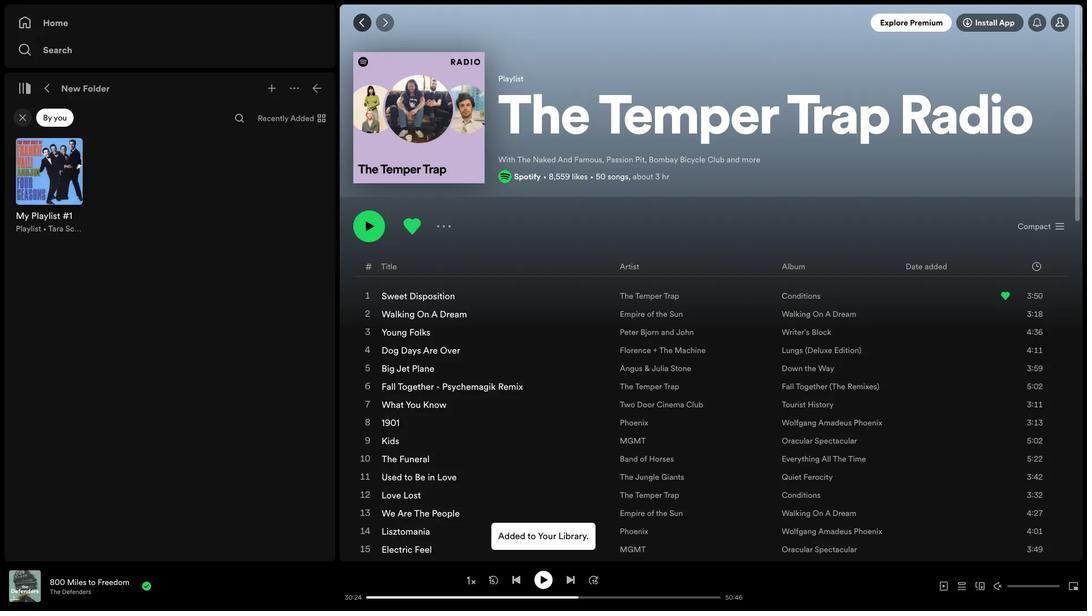 Task type: describe. For each thing, give the bounding box(es) containing it.
passion
[[606, 154, 633, 165]]

oracular for electric feel
[[782, 544, 813, 555]]

album
[[782, 261, 805, 272]]

the for dream
[[656, 309, 668, 320]]

john
[[676, 327, 694, 338]]

compact
[[1018, 221, 1051, 232]]

big
[[382, 362, 395, 375]]

artist
[[620, 261, 639, 272]]

lisztomania link
[[382, 525, 430, 538]]

,
[[629, 171, 631, 182]]

Compact button
[[1013, 217, 1069, 236]]

of for people
[[647, 508, 654, 519]]

connect to a device image
[[976, 582, 985, 591]]

sweet disposition
[[382, 290, 455, 302]]

sweet
[[382, 290, 407, 302]]

used to be in love link
[[382, 471, 457, 484]]

skip back 15 seconds image
[[489, 576, 498, 585]]

likes
[[572, 171, 588, 182]]

3:50 cell
[[1001, 287, 1059, 305]]

-
[[436, 381, 440, 393]]

1 horizontal spatial are
[[423, 344, 438, 357]]

player controls element
[[224, 571, 748, 602]]

jungle
[[635, 472, 659, 483]]

writer's block
[[782, 327, 831, 338]]

used
[[382, 471, 402, 484]]

a for dream
[[825, 309, 831, 320]]

the defenders link
[[50, 588, 91, 597]]

8,559 likes
[[549, 171, 588, 182]]

library.
[[558, 530, 589, 542]]

conditions for love lost
[[782, 490, 821, 501]]

phoenix link for lisztomania
[[620, 526, 648, 537]]

5:02 for fall together - psychemagik remix
[[1027, 381, 1043, 392]]

3:59 cell
[[1001, 360, 1059, 378]]

empire of the sun for walking on a dream
[[620, 309, 683, 320]]

the down band
[[620, 472, 633, 483]]

jet
[[397, 362, 410, 375]]

the inside 800 miles to freedom the defenders
[[50, 588, 60, 597]]

fall for fall together - psychemagik remix
[[382, 381, 396, 393]]

over
[[440, 344, 460, 357]]

giants
[[661, 472, 684, 483]]

wolfgang amadeus phoenix for lisztomania
[[782, 526, 882, 537]]

home
[[43, 16, 68, 29]]

change speed image
[[465, 575, 477, 587]]

4 cell from the left
[[782, 559, 813, 577]]

writer's block link
[[782, 327, 831, 338]]

feel
[[415, 544, 432, 556]]

walking on a dream for dream
[[782, 309, 857, 320]]

the up naked
[[498, 93, 590, 147]]

down the way
[[782, 363, 834, 374]]

empire of the sun link for people
[[620, 508, 683, 519]]

1 horizontal spatial love
[[437, 471, 457, 484]]

freedom
[[98, 577, 129, 588]]

spotify image
[[498, 170, 512, 183]]

people
[[432, 507, 460, 520]]

cinema
[[657, 399, 684, 411]]

temper up bicycle
[[599, 93, 778, 147]]

main element
[[5, 5, 335, 562]]

30:24
[[345, 594, 362, 602]]

(deluxe
[[805, 345, 832, 356]]

dog days are over
[[382, 344, 460, 357]]

phoenix link for 1901
[[620, 417, 648, 429]]

together for (the
[[796, 381, 828, 392]]

on for dream
[[813, 309, 824, 320]]

next image
[[566, 576, 575, 585]]

what's new image
[[1033, 18, 1042, 27]]

3:49
[[1027, 544, 1043, 555]]

electric
[[382, 544, 412, 556]]

mgmt for electric feel
[[620, 544, 646, 555]]

empire for dream
[[620, 309, 645, 320]]

the right all
[[833, 454, 847, 465]]

2 cell from the left
[[382, 559, 506, 577]]

home link
[[18, 11, 322, 34]]

walking for walking on a dream
[[782, 309, 811, 320]]

time
[[848, 454, 866, 465]]

hr
[[662, 171, 669, 182]]

peter bjorn and john
[[620, 327, 694, 338]]

trap for love lost
[[664, 490, 679, 501]]

with
[[498, 154, 516, 165]]

walking on a dream up folks
[[382, 308, 467, 320]]

florence
[[620, 345, 651, 356]]

the temper trap link for sweet disposition
[[620, 290, 679, 302]]

disposition
[[410, 290, 455, 302]]

8,559
[[549, 171, 570, 182]]

3 cell from the left
[[620, 559, 665, 577]]

horses
[[649, 454, 674, 465]]

walking down "sweet"
[[382, 308, 415, 320]]

conditions link for lost
[[782, 490, 821, 501]]

temper for sweet disposition
[[635, 290, 662, 302]]

5:22
[[1027, 454, 1043, 465]]

club inside the 'the temper trap radio' grid
[[686, 399, 703, 411]]

door
[[637, 399, 655, 411]]

3:32
[[1027, 490, 1043, 501]]

angus & julia stone link
[[620, 363, 691, 374]]

angus
[[620, 363, 643, 374]]

date added
[[906, 261, 947, 272]]

50 songs , about 3 hr
[[596, 171, 669, 182]]

young folks link
[[382, 326, 431, 339]]

fall together - psychemagik remix
[[382, 381, 523, 393]]

3:11
[[1027, 399, 1043, 411]]

3:11 cell
[[1001, 396, 1059, 414]]

spectacular for kids
[[815, 435, 857, 447]]

band of horses link
[[620, 454, 674, 465]]

funeral
[[399, 453, 430, 465]]

4:36 cell
[[1001, 323, 1059, 341]]

empire of the sun link for dream
[[620, 309, 683, 320]]

the right "with"
[[517, 154, 531, 165]]

sun for we are the people
[[669, 508, 683, 519]]

block
[[812, 327, 831, 338]]

3:42 cell
[[1001, 468, 1059, 486]]

fall together (the remixes)
[[782, 381, 879, 392]]

# column header
[[365, 257, 372, 276]]

the temper trap link for love lost
[[620, 490, 679, 501]]

the funeral link
[[382, 453, 430, 465]]

the down artist
[[620, 290, 633, 302]]

4:27 cell
[[1001, 505, 1059, 523]]

the temper trap for sweet disposition
[[620, 290, 679, 302]]

1 vertical spatial the
[[805, 363, 816, 374]]

top bar and user menu element
[[340, 5, 1083, 41]]

naked
[[533, 154, 556, 165]]

5:22 cell
[[1001, 450, 1059, 468]]

new
[[61, 82, 81, 95]]

peter
[[620, 327, 638, 338]]

1 horizontal spatial and
[[727, 154, 740, 165]]

young
[[382, 326, 407, 339]]

#
[[365, 260, 372, 273]]

wolfgang amadeus phoenix link for 1901
[[782, 417, 882, 429]]

ferocity
[[804, 472, 833, 483]]

the up two
[[620, 381, 633, 392]]

explore premium button
[[871, 14, 952, 32]]

Recently Added, Grid view field
[[249, 109, 333, 127]]

the temper trap for fall together - psychemagik remix
[[620, 381, 679, 392]]

florence + the machine link
[[620, 345, 706, 356]]

the temper trap link for fall together - psychemagik remix
[[620, 381, 679, 392]]

spotify link
[[514, 171, 541, 182]]

know
[[423, 399, 447, 411]]

and inside the 'the temper trap radio' grid
[[661, 327, 674, 338]]

50
[[596, 171, 606, 182]]

3:59
[[1027, 363, 1043, 374]]

added to your library.
[[498, 530, 589, 542]]

spectacular for electric feel
[[815, 544, 857, 555]]

kids
[[382, 435, 399, 447]]

bjorn
[[640, 327, 659, 338]]

oracular spectacular for electric feel
[[782, 544, 857, 555]]

conditions for sweet disposition
[[782, 290, 821, 302]]

4:01
[[1027, 526, 1043, 537]]

800 miles to freedom link
[[50, 577, 129, 588]]

down the way link
[[782, 363, 834, 374]]

wolfgang for lisztomania
[[782, 526, 817, 537]]

added to your library. status
[[491, 523, 596, 550]]

4:11
[[1027, 345, 1043, 356]]

added inside status
[[498, 530, 525, 542]]

+
[[653, 345, 657, 356]]

added inside field
[[290, 113, 314, 124]]

wolfgang amadeus phoenix link for lisztomania
[[782, 526, 882, 537]]

tourist
[[782, 399, 806, 411]]



Task type: vqa. For each thing, say whether or not it's contained in the screenshot.


Task type: locate. For each thing, give the bounding box(es) containing it.
the temper trap link down artist
[[620, 290, 679, 302]]

2 the temper trap from the top
[[620, 381, 679, 392]]

1 phoenix link from the top
[[620, 417, 648, 429]]

the left way
[[805, 363, 816, 374]]

the temper trap radio
[[498, 93, 1033, 147]]

the down the jungle giants
[[656, 508, 668, 519]]

walking for we are the people
[[782, 508, 811, 519]]

group containing playlist
[[9, 131, 89, 241]]

3:18
[[1027, 309, 1043, 320]]

oracular spectacular for kids
[[782, 435, 857, 447]]

kids link
[[382, 435, 399, 447]]

a down disposition at the top of the page
[[431, 308, 438, 320]]

sun
[[669, 309, 683, 320], [669, 508, 683, 519]]

temper for love lost
[[635, 490, 662, 501]]

all
[[822, 454, 831, 465]]

1 horizontal spatial fall
[[782, 381, 794, 392]]

quiet ferocity
[[782, 472, 833, 483]]

love down used on the bottom
[[382, 489, 401, 502]]

0 vertical spatial love
[[437, 471, 457, 484]]

amadeus for 1901
[[818, 417, 852, 429]]

2 the temper trap link from the top
[[620, 381, 679, 392]]

1 wolfgang from the top
[[782, 417, 817, 429]]

playlist inside main element
[[16, 223, 41, 234]]

the temper trap radio image
[[353, 52, 485, 183]]

2 mgmt link from the top
[[620, 544, 646, 555]]

1 vertical spatial wolfgang amadeus phoenix
[[782, 526, 882, 537]]

walking on a dream link down the ferocity
[[782, 508, 857, 519]]

walking on a dream down the ferocity
[[782, 508, 857, 519]]

the for people
[[656, 508, 668, 519]]

amadeus for lisztomania
[[818, 526, 852, 537]]

added right recently
[[290, 113, 314, 124]]

band of horses
[[620, 454, 674, 465]]

1 vertical spatial and
[[661, 327, 674, 338]]

0 vertical spatial the temper trap link
[[620, 290, 679, 302]]

the right +
[[659, 345, 673, 356]]

wolfgang down quiet
[[782, 526, 817, 537]]

none search field inside main element
[[231, 109, 249, 127]]

empire of the sun link up bjorn
[[620, 309, 683, 320]]

of up bjorn
[[647, 309, 654, 320]]

love right in
[[437, 471, 457, 484]]

0 horizontal spatial love
[[382, 489, 401, 502]]

folder
[[83, 82, 110, 95]]

1 horizontal spatial to
[[404, 471, 413, 484]]

fall for fall together (the remixes)
[[782, 381, 794, 392]]

1 vertical spatial empire of the sun link
[[620, 508, 683, 519]]

the jungle giants link
[[620, 472, 684, 483]]

temper down jungle
[[635, 490, 662, 501]]

0 vertical spatial of
[[647, 309, 654, 320]]

1 vertical spatial mgmt
[[620, 544, 646, 555]]

3:13
[[1027, 417, 1043, 429]]

1 mgmt link from the top
[[620, 435, 646, 447]]

walking on a dream up block
[[782, 309, 857, 320]]

cell
[[364, 559, 373, 577], [382, 559, 506, 577], [620, 559, 665, 577], [782, 559, 813, 577], [1001, 559, 1059, 577]]

of down the jungle giants
[[647, 508, 654, 519]]

on for people
[[813, 508, 824, 519]]

you
[[54, 112, 67, 123]]

0 horizontal spatial and
[[661, 327, 674, 338]]

install app
[[975, 17, 1015, 28]]

2 oracular from the top
[[782, 544, 813, 555]]

wolfgang amadeus phoenix link down the history
[[782, 417, 882, 429]]

temper down &
[[635, 381, 662, 392]]

the temper trap link down &
[[620, 381, 679, 392]]

1 vertical spatial sun
[[669, 508, 683, 519]]

1 wolfgang amadeus phoenix from the top
[[782, 417, 882, 429]]

be
[[415, 471, 425, 484]]

1 conditions link from the top
[[782, 290, 821, 302]]

1 vertical spatial playlist
[[16, 223, 41, 234]]

volume off image
[[994, 582, 1003, 591]]

3 the temper trap link from the top
[[620, 490, 679, 501]]

to inside 800 miles to freedom the defenders
[[88, 577, 96, 588]]

empire up peter
[[620, 309, 645, 320]]

1 vertical spatial empire
[[620, 508, 645, 519]]

everything
[[782, 454, 820, 465]]

mgmt link
[[620, 435, 646, 447], [620, 544, 646, 555]]

tourist history link
[[782, 399, 834, 411]]

0 horizontal spatial playlist
[[16, 223, 41, 234]]

5:02 up 3:11 at bottom
[[1027, 381, 1043, 392]]

2 vertical spatial of
[[647, 508, 654, 519]]

2 sun from the top
[[669, 508, 683, 519]]

love lost
[[382, 489, 421, 502]]

0 horizontal spatial are
[[397, 507, 412, 520]]

wolfgang amadeus phoenix for 1901
[[782, 417, 882, 429]]

date
[[906, 261, 923, 272]]

2 empire of the sun link from the top
[[620, 508, 683, 519]]

to for used
[[404, 471, 413, 484]]

to inside the 'the temper trap radio' grid
[[404, 471, 413, 484]]

the temper trap
[[620, 290, 679, 302], [620, 381, 679, 392], [620, 490, 679, 501]]

fall down "big"
[[382, 381, 396, 393]]

dream
[[440, 308, 467, 320], [833, 309, 857, 320], [833, 508, 857, 519]]

0 vertical spatial wolfgang amadeus phoenix link
[[782, 417, 882, 429]]

conditions link down album
[[782, 290, 821, 302]]

and left more
[[727, 154, 740, 165]]

duration element
[[1032, 262, 1041, 271]]

1 vertical spatial 5:02
[[1027, 435, 1043, 447]]

fall together (the remixes) link
[[782, 381, 879, 392]]

wolfgang amadeus phoenix down the history
[[782, 417, 882, 429]]

days
[[401, 344, 421, 357]]

the temper trap down artist
[[620, 290, 679, 302]]

1901
[[382, 417, 400, 429]]

2 empire from the top
[[620, 508, 645, 519]]

dog
[[382, 344, 399, 357]]

2 wolfgang amadeus phoenix link from the top
[[782, 526, 882, 537]]

of
[[647, 309, 654, 320], [640, 454, 647, 465], [647, 508, 654, 519]]

0 vertical spatial sun
[[669, 309, 683, 320]]

to inside status
[[528, 530, 536, 542]]

1 vertical spatial of
[[640, 454, 647, 465]]

folks
[[409, 326, 431, 339]]

wolfgang for 1901
[[782, 417, 817, 429]]

1 vertical spatial phoenix link
[[620, 526, 648, 537]]

2 wolfgang from the top
[[782, 526, 817, 537]]

recently
[[258, 113, 289, 124]]

new folder button
[[59, 79, 112, 97]]

0 vertical spatial are
[[423, 344, 438, 357]]

mgmt link for electric feel
[[620, 544, 646, 555]]

1 horizontal spatial added
[[498, 530, 525, 542]]

walking on a dream for people
[[782, 508, 857, 519]]

empire of the sun link down the jungle giants
[[620, 508, 683, 519]]

0 vertical spatial mgmt
[[620, 435, 646, 447]]

0 vertical spatial playlist
[[498, 73, 524, 84]]

empire of the sun down the jungle giants
[[620, 508, 683, 519]]

of right band
[[640, 454, 647, 465]]

on up folks
[[417, 308, 429, 320]]

0 vertical spatial conditions
[[782, 290, 821, 302]]

0 vertical spatial oracular spectacular link
[[782, 435, 857, 447]]

songs
[[608, 171, 629, 182]]

0 vertical spatial empire of the sun link
[[620, 309, 683, 320]]

1 sun from the top
[[669, 309, 683, 320]]

conditions link for disposition
[[782, 290, 821, 302]]

defenders
[[62, 588, 91, 597]]

0 vertical spatial amadeus
[[818, 417, 852, 429]]

empire down jungle
[[620, 508, 645, 519]]

clear filters image
[[18, 113, 27, 122]]

2 horizontal spatial to
[[528, 530, 536, 542]]

skip forward 15 seconds image
[[589, 576, 598, 585]]

1 wolfgang amadeus phoenix link from the top
[[782, 417, 882, 429]]

2 mgmt from the top
[[620, 544, 646, 555]]

go forward image
[[381, 18, 390, 27]]

big jet plane
[[382, 362, 434, 375]]

2 spectacular from the top
[[815, 544, 857, 555]]

oracular for kids
[[782, 435, 813, 447]]

famous,
[[574, 154, 604, 165]]

in
[[428, 471, 435, 484]]

group
[[9, 131, 89, 241]]

play image
[[539, 576, 548, 585]]

of for dream
[[647, 309, 654, 320]]

0 vertical spatial spectacular
[[815, 435, 857, 447]]

now playing view image
[[27, 576, 36, 585]]

we are the people
[[382, 507, 460, 520]]

5 cell from the left
[[1001, 559, 1059, 577]]

conditions down album
[[782, 290, 821, 302]]

we are the people link
[[382, 507, 460, 520]]

added left your
[[498, 530, 525, 542]]

0 vertical spatial wolfgang amadeus phoenix
[[782, 417, 882, 429]]

1 vertical spatial empire of the sun
[[620, 508, 683, 519]]

walking down quiet
[[782, 508, 811, 519]]

dream for dream
[[833, 309, 857, 320]]

3:49 cell
[[1001, 541, 1059, 559]]

0 horizontal spatial club
[[686, 399, 703, 411]]

1 vertical spatial the temper trap
[[620, 381, 679, 392]]

1 vertical spatial oracular spectacular
[[782, 544, 857, 555]]

1 vertical spatial added
[[498, 530, 525, 542]]

young folks
[[382, 326, 431, 339]]

conditions
[[782, 290, 821, 302], [782, 490, 821, 501]]

together for -
[[398, 381, 434, 393]]

down
[[782, 363, 803, 374]]

0 vertical spatial empire of the sun
[[620, 309, 683, 320]]

explore
[[880, 17, 908, 28]]

1 vertical spatial oracular spectacular link
[[782, 544, 857, 555]]

walking up writer's
[[782, 309, 811, 320]]

5:02 up 5:22
[[1027, 435, 1043, 447]]

1 oracular spectacular from the top
[[782, 435, 857, 447]]

0 vertical spatial conditions link
[[782, 290, 821, 302]]

mgmt
[[620, 435, 646, 447], [620, 544, 646, 555]]

1 oracular spectacular link from the top
[[782, 435, 857, 447]]

1 vertical spatial love
[[382, 489, 401, 502]]

2 phoenix link from the top
[[620, 526, 648, 537]]

pit,
[[635, 154, 647, 165]]

2 wolfgang amadeus phoenix from the top
[[782, 526, 882, 537]]

empire
[[620, 309, 645, 320], [620, 508, 645, 519]]

5:02 for kids
[[1027, 435, 1043, 447]]

1 empire of the sun link from the top
[[620, 309, 683, 320]]

# row
[[354, 257, 1068, 277]]

0 vertical spatial oracular
[[782, 435, 813, 447]]

oracular spectacular link for kids
[[782, 435, 857, 447]]

the up peter bjorn and john link
[[656, 309, 668, 320]]

electric feel link
[[382, 544, 432, 556]]

to left be
[[404, 471, 413, 484]]

temper
[[599, 93, 778, 147], [635, 290, 662, 302], [635, 381, 662, 392], [635, 490, 662, 501]]

band
[[620, 454, 638, 465]]

the temper trap radio grid
[[340, 256, 1082, 612]]

dream up edition) at bottom right
[[833, 309, 857, 320]]

empire for people
[[620, 508, 645, 519]]

4:36
[[1027, 327, 1043, 338]]

on up block
[[813, 309, 824, 320]]

empire of the sun link
[[620, 309, 683, 320], [620, 508, 683, 519]]

1 vertical spatial oracular
[[782, 544, 813, 555]]

1 amadeus from the top
[[818, 417, 852, 429]]

on
[[417, 308, 429, 320], [813, 309, 824, 320], [813, 508, 824, 519]]

0 vertical spatial the
[[656, 309, 668, 320]]

2 empire of the sun from the top
[[620, 508, 683, 519]]

1 vertical spatial wolfgang
[[782, 526, 817, 537]]

temper down artist
[[635, 290, 662, 302]]

to right miles
[[88, 577, 96, 588]]

1 the temper trap from the top
[[620, 290, 679, 302]]

phoenix link down two
[[620, 417, 648, 429]]

bombay
[[649, 154, 678, 165]]

1 oracular from the top
[[782, 435, 813, 447]]

a up block
[[825, 309, 831, 320]]

1 the temper trap link from the top
[[620, 290, 679, 302]]

fall together - psychemagik remix link
[[382, 381, 523, 393]]

empire of the sun up bjorn
[[620, 309, 683, 320]]

1 spectacular from the top
[[815, 435, 857, 447]]

1 vertical spatial amadeus
[[818, 526, 852, 537]]

a for people
[[825, 508, 831, 519]]

club right bicycle
[[708, 154, 725, 165]]

love lost link
[[382, 489, 421, 502]]

to left your
[[528, 530, 536, 542]]

2 vertical spatial the
[[656, 508, 668, 519]]

2 oracular spectacular link from the top
[[782, 544, 857, 555]]

what you know link
[[382, 399, 447, 411]]

wolfgang down tourist
[[782, 417, 817, 429]]

1 vertical spatial conditions
[[782, 490, 821, 501]]

way
[[818, 363, 834, 374]]

0 vertical spatial empire
[[620, 309, 645, 320]]

bicycle
[[680, 154, 706, 165]]

wolfgang amadeus phoenix link down the ferocity
[[782, 526, 882, 537]]

1 conditions from the top
[[782, 290, 821, 302]]

the temper trap for love lost
[[620, 490, 679, 501]]

empire of the sun for we are the people
[[620, 508, 683, 519]]

dream down disposition at the top of the page
[[440, 308, 467, 320]]

the down the jungle giants
[[620, 490, 633, 501]]

1 cell from the left
[[364, 559, 373, 577]]

0 vertical spatial oracular spectacular
[[782, 435, 857, 447]]

sun for walking on a dream
[[669, 309, 683, 320]]

1 empire from the top
[[620, 309, 645, 320]]

quiet
[[782, 472, 802, 483]]

club right cinema on the bottom right
[[686, 399, 703, 411]]

0 vertical spatial 5:02
[[1027, 381, 1043, 392]]

1 vertical spatial to
[[528, 530, 536, 542]]

1 vertical spatial the temper trap link
[[620, 381, 679, 392]]

1 vertical spatial club
[[686, 399, 703, 411]]

1 horizontal spatial playlist
[[498, 73, 524, 84]]

the left the "defenders"
[[50, 588, 60, 597]]

together
[[398, 381, 434, 393], [796, 381, 828, 392]]

go back image
[[358, 18, 367, 27]]

0 horizontal spatial fall
[[382, 381, 396, 393]]

By you checkbox
[[36, 109, 74, 127]]

2 amadeus from the top
[[818, 526, 852, 537]]

writer's
[[782, 327, 810, 338]]

2 conditions from the top
[[782, 490, 821, 501]]

0 vertical spatial club
[[708, 154, 725, 165]]

now playing: 800 miles to freedom by the defenders footer
[[9, 571, 328, 602]]

trap for sweet disposition
[[664, 290, 679, 302]]

the down kids on the bottom left of the page
[[382, 453, 397, 465]]

0 horizontal spatial added
[[290, 113, 314, 124]]

2 vertical spatial to
[[88, 577, 96, 588]]

the temper trap link down jungle
[[620, 490, 679, 501]]

3:18 cell
[[1001, 305, 1059, 323]]

walking on a dream link up block
[[782, 309, 857, 320]]

previous image
[[512, 576, 521, 585]]

conditions down quiet ferocity link
[[782, 490, 821, 501]]

1901 link
[[382, 417, 400, 429]]

duration image
[[1032, 262, 1041, 271]]

0 vertical spatial mgmt link
[[620, 435, 646, 447]]

2 oracular spectacular from the top
[[782, 544, 857, 555]]

2 vertical spatial the temper trap link
[[620, 490, 679, 501]]

0 vertical spatial wolfgang
[[782, 417, 817, 429]]

walking on a dream link up folks
[[382, 308, 467, 320]]

1 vertical spatial mgmt link
[[620, 544, 646, 555]]

group inside main element
[[9, 131, 89, 241]]

used to be in love
[[382, 471, 457, 484]]

0 horizontal spatial together
[[398, 381, 434, 393]]

two
[[620, 399, 635, 411]]

miles
[[67, 577, 86, 588]]

walking on a dream link for people
[[782, 508, 857, 519]]

are right days
[[423, 344, 438, 357]]

on down the ferocity
[[813, 508, 824, 519]]

2 5:02 from the top
[[1027, 435, 1043, 447]]

1 vertical spatial are
[[397, 507, 412, 520]]

1 vertical spatial conditions link
[[782, 490, 821, 501]]

by
[[43, 112, 52, 123]]

everything all the time
[[782, 454, 866, 465]]

search
[[43, 44, 72, 56]]

sun down giants
[[669, 508, 683, 519]]

conditions link down quiet ferocity link
[[782, 490, 821, 501]]

playlist •
[[16, 223, 48, 234]]

and left john
[[661, 327, 674, 338]]

new folder
[[61, 82, 110, 95]]

to for added
[[528, 530, 536, 542]]

phoenix link down jungle
[[620, 526, 648, 537]]

playlist for playlist
[[498, 73, 524, 84]]

0 vertical spatial phoenix link
[[620, 417, 648, 429]]

1 horizontal spatial club
[[708, 154, 725, 165]]

0 vertical spatial added
[[290, 113, 314, 124]]

a down the ferocity
[[825, 508, 831, 519]]

None search field
[[231, 109, 249, 127]]

1 vertical spatial wolfgang amadeus phoenix link
[[782, 526, 882, 537]]

2 conditions link from the top
[[782, 490, 821, 501]]

1 horizontal spatial together
[[796, 381, 828, 392]]

search in your library image
[[235, 114, 244, 123]]

1 5:02 from the top
[[1027, 381, 1043, 392]]

are right we
[[397, 507, 412, 520]]

psychemagik
[[442, 381, 496, 393]]

wolfgang amadeus phoenix down the ferocity
[[782, 526, 882, 537]]

0 vertical spatial and
[[727, 154, 740, 165]]

fall down "down"
[[782, 381, 794, 392]]

trap for fall together - psychemagik remix
[[664, 381, 679, 392]]

0 vertical spatial to
[[404, 471, 413, 484]]

1 mgmt from the top
[[620, 435, 646, 447]]

dream for people
[[833, 508, 857, 519]]

&
[[645, 363, 650, 374]]

the temper trap down jungle
[[620, 490, 679, 501]]

oracular spectacular link for electric feel
[[782, 544, 857, 555]]

mgmt link for kids
[[620, 435, 646, 447]]

0 horizontal spatial to
[[88, 577, 96, 588]]

explore premium
[[880, 17, 943, 28]]

the down lost
[[414, 507, 430, 520]]

2 vertical spatial the temper trap
[[620, 490, 679, 501]]

we
[[382, 507, 395, 520]]

together down down the way link
[[796, 381, 828, 392]]

install app link
[[957, 14, 1024, 32]]

walking on a dream link for dream
[[782, 309, 857, 320]]

3 the temper trap from the top
[[620, 490, 679, 501]]

oracular spectacular link
[[782, 435, 857, 447], [782, 544, 857, 555]]

radio
[[900, 93, 1033, 147]]

big jet plane link
[[382, 362, 434, 375]]

the temper trap down &
[[620, 381, 679, 392]]

dream down the ferocity
[[833, 508, 857, 519]]

1 empire of the sun from the top
[[620, 309, 683, 320]]

plane
[[412, 362, 434, 375]]

together up what you know
[[398, 381, 434, 393]]

1 vertical spatial spectacular
[[815, 544, 857, 555]]

sun up john
[[669, 309, 683, 320]]

playlist for playlist •
[[16, 223, 41, 234]]

and
[[558, 154, 572, 165]]

temper for fall together - psychemagik remix
[[635, 381, 662, 392]]

mgmt for kids
[[620, 435, 646, 447]]

0 vertical spatial the temper trap
[[620, 290, 679, 302]]



